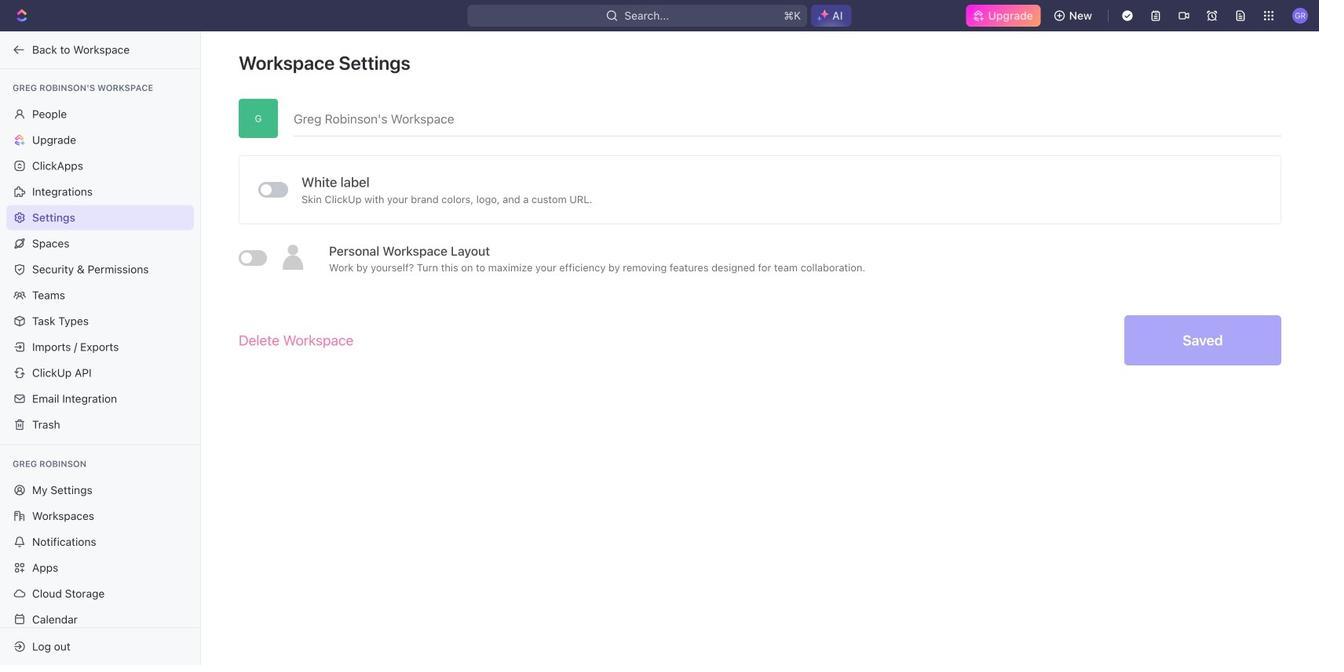 Task type: vqa. For each thing, say whether or not it's contained in the screenshot.
the Team Na﻿me TEXT BOX
yes



Task type: describe. For each thing, give the bounding box(es) containing it.
Team Na﻿me text field
[[294, 99, 1282, 136]]



